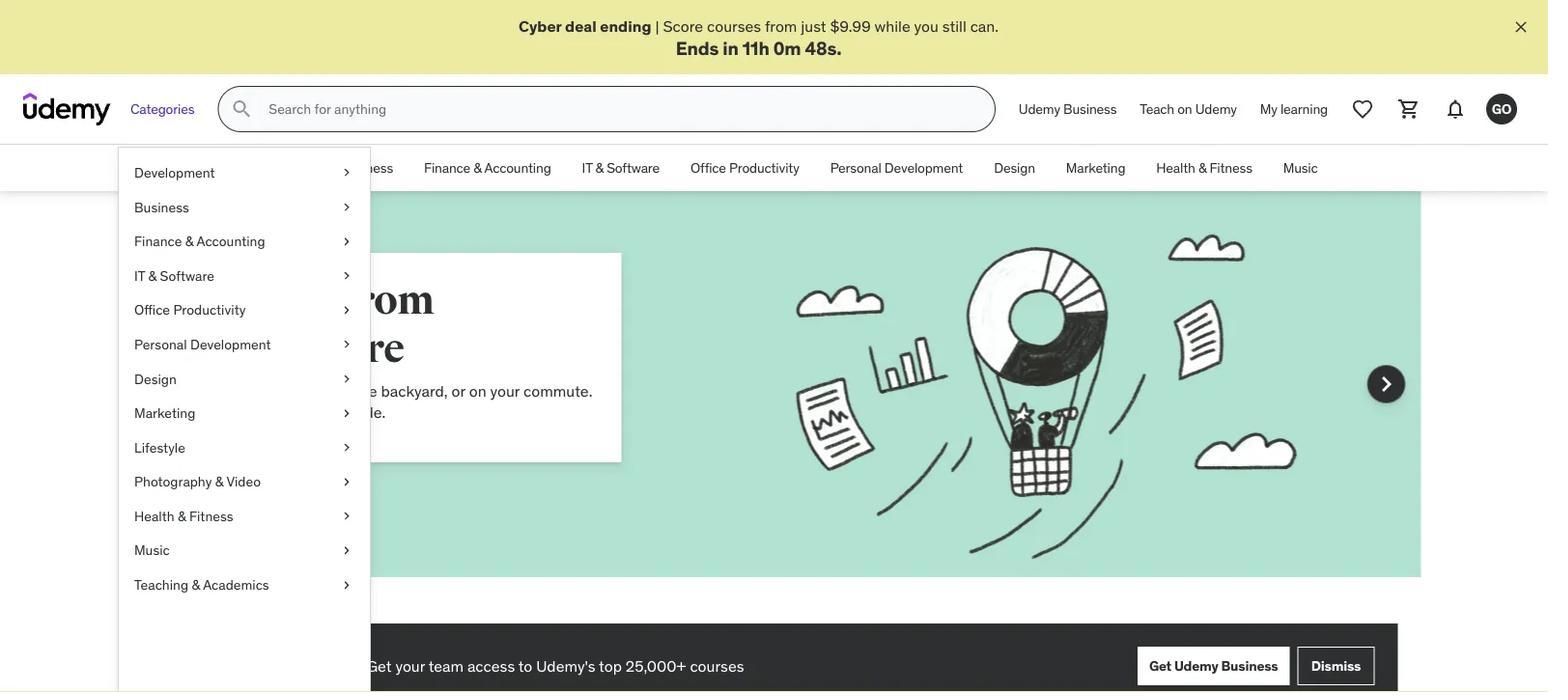 Task type: locate. For each thing, give the bounding box(es) containing it.
it & software link for lifestyle
[[119, 259, 370, 293]]

ends
[[676, 36, 719, 59]]

marketing link up the video
[[119, 396, 370, 431]]

finance & accounting
[[424, 159, 551, 177], [134, 233, 265, 250]]

xsmall image
[[339, 198, 355, 217], [339, 301, 355, 320], [339, 335, 355, 354], [339, 370, 355, 389], [339, 507, 355, 526]]

1 vertical spatial on
[[469, 381, 487, 401]]

1 horizontal spatial your
[[490, 381, 520, 401]]

0 vertical spatial accounting
[[485, 159, 551, 177]]

marketing for lifestyle
[[134, 405, 196, 422]]

0 vertical spatial health & fitness
[[1157, 159, 1253, 177]]

1 horizontal spatial office productivity link
[[675, 145, 815, 192]]

commute.
[[524, 381, 593, 401]]

8 xsmall image from the top
[[339, 576, 355, 595]]

music for the bottom music link
[[134, 542, 170, 560]]

previous image
[[146, 369, 177, 400]]

0 horizontal spatial it & software
[[134, 267, 214, 285]]

0 horizontal spatial design
[[134, 370, 177, 388]]

1 vertical spatial music
[[134, 542, 170, 560]]

0 horizontal spatial you
[[307, 403, 332, 423]]

0 horizontal spatial on
[[469, 381, 487, 401]]

it & software
[[582, 159, 660, 177], [134, 267, 214, 285]]

0 vertical spatial your
[[490, 381, 520, 401]]

1 vertical spatial productivity
[[173, 302, 246, 319]]

0 horizontal spatial your
[[396, 657, 425, 676]]

1 horizontal spatial health & fitness
[[1157, 159, 1253, 177]]

the
[[243, 381, 266, 401], [355, 381, 377, 401]]

finance & accounting for health & fitness
[[424, 159, 551, 177]]

xsmall image inside photography & video link
[[339, 473, 355, 492]]

xsmall image inside lifestyle link
[[339, 439, 355, 458]]

personal development for lifestyle
[[134, 336, 271, 353]]

1 horizontal spatial on
[[1178, 100, 1193, 118]]

0 horizontal spatial productivity
[[173, 302, 246, 319]]

0 horizontal spatial health
[[134, 508, 174, 525]]

4 xsmall image from the top
[[339, 404, 355, 423]]

you inside learn from anywhere on the couch, from the backyard, or on your commute. lets you decide.
[[307, 403, 332, 423]]

health down teach on udemy link
[[1157, 159, 1196, 177]]

design for lifestyle
[[134, 370, 177, 388]]

teaching
[[134, 577, 189, 594]]

health & fitness link
[[1141, 145, 1268, 192], [119, 500, 370, 534]]

1 horizontal spatial it & software
[[582, 159, 660, 177]]

0 horizontal spatial finance
[[134, 233, 182, 250]]

1 vertical spatial it
[[134, 267, 145, 285]]

office productivity for lifestyle
[[134, 302, 246, 319]]

software for lifestyle
[[160, 267, 214, 285]]

0 horizontal spatial office
[[134, 302, 170, 319]]

1 horizontal spatial music
[[1284, 159, 1318, 177]]

0 vertical spatial design link
[[979, 145, 1051, 192]]

1 vertical spatial you
[[307, 403, 332, 423]]

0 horizontal spatial personal development link
[[119, 328, 370, 362]]

0 horizontal spatial the
[[243, 381, 266, 401]]

xsmall image for music
[[339, 542, 355, 561]]

xsmall image inside development link
[[339, 163, 355, 182]]

5 xsmall image from the top
[[339, 439, 355, 458]]

software down the search for anything text field
[[607, 159, 660, 177]]

1 vertical spatial marketing link
[[119, 396, 370, 431]]

3 xsmall image from the top
[[339, 267, 355, 286]]

3 xsmall image from the top
[[339, 335, 355, 354]]

0 horizontal spatial get
[[367, 657, 392, 676]]

1 vertical spatial personal development
[[134, 336, 271, 353]]

xsmall image
[[339, 163, 355, 182], [339, 232, 355, 251], [339, 267, 355, 286], [339, 404, 355, 423], [339, 439, 355, 458], [339, 473, 355, 492], [339, 542, 355, 561], [339, 576, 355, 595]]

1 horizontal spatial health & fitness link
[[1141, 145, 1268, 192]]

accounting
[[485, 159, 551, 177], [197, 233, 265, 250]]

1 vertical spatial software
[[160, 267, 214, 285]]

from up decide.
[[319, 381, 351, 401]]

you left 'still' on the top
[[915, 16, 939, 36]]

1 horizontal spatial you
[[915, 16, 939, 36]]

lets
[[278, 403, 304, 423]]

teach on udemy
[[1140, 100, 1238, 118]]

11h 0m 48s
[[743, 36, 837, 59]]

&
[[474, 159, 482, 177], [596, 159, 604, 177], [1199, 159, 1207, 177], [185, 233, 194, 250], [148, 267, 157, 285], [215, 473, 224, 491], [178, 508, 186, 525], [192, 577, 200, 594]]

1 xsmall image from the top
[[339, 198, 355, 217]]

deal
[[565, 16, 597, 36]]

your left team
[[396, 657, 425, 676]]

finance & accounting link
[[409, 145, 567, 192], [119, 225, 370, 259]]

0 horizontal spatial health & fitness link
[[119, 500, 370, 534]]

0 vertical spatial health
[[1157, 159, 1196, 177]]

your right or
[[490, 381, 520, 401]]

1 vertical spatial it & software
[[134, 267, 214, 285]]

0 horizontal spatial health & fitness
[[134, 508, 233, 525]]

wishlist image
[[1352, 98, 1375, 121]]

0 horizontal spatial finance & accounting
[[134, 233, 265, 250]]

Search for anything text field
[[265, 93, 972, 126]]

xsmall image inside finance & accounting "link"
[[339, 232, 355, 251]]

design link up lets
[[119, 362, 370, 396]]

0 horizontal spatial it
[[134, 267, 145, 285]]

marketing link down udemy business link at right
[[1051, 145, 1141, 192]]

0 horizontal spatial music link
[[119, 534, 370, 568]]

1 vertical spatial accounting
[[197, 233, 265, 250]]

1 vertical spatial design
[[134, 370, 177, 388]]

it & software for lifestyle
[[134, 267, 214, 285]]

software
[[607, 159, 660, 177], [160, 267, 214, 285]]

0 horizontal spatial marketing
[[134, 405, 196, 422]]

on right or
[[469, 381, 487, 401]]

courses up "in" at left top
[[707, 16, 761, 36]]

0 vertical spatial software
[[607, 159, 660, 177]]

backyard,
[[381, 381, 448, 401]]

udemy image
[[23, 93, 111, 126]]

you right lets
[[307, 403, 332, 423]]

music down the my learning link
[[1284, 159, 1318, 177]]

get udemy business
[[1150, 658, 1279, 675]]

fitness for bottom "health & fitness" 'link'
[[189, 508, 233, 525]]

2 the from the left
[[355, 381, 377, 401]]

0 horizontal spatial personal
[[134, 336, 187, 353]]

from
[[765, 16, 798, 36], [340, 276, 434, 326], [319, 381, 351, 401]]

health & fitness down teach on udemy link
[[1157, 159, 1253, 177]]

0 vertical spatial from
[[765, 16, 798, 36]]

xsmall image inside personal development link
[[339, 335, 355, 354]]

1 horizontal spatial personal
[[831, 159, 882, 177]]

fitness for the top "health & fitness" 'link'
[[1210, 159, 1253, 177]]

marketing
[[1067, 159, 1126, 177], [134, 405, 196, 422]]

xsmall image for &
[[339, 507, 355, 526]]

get udemy business link
[[1138, 648, 1290, 686]]

the right on on the left bottom of the page
[[243, 381, 266, 401]]

access
[[468, 657, 515, 676]]

development for lifestyle
[[190, 336, 271, 353]]

your
[[490, 381, 520, 401], [396, 657, 425, 676]]

music link down the my learning link
[[1268, 145, 1334, 192]]

xsmall image inside office productivity link
[[339, 301, 355, 320]]

1 horizontal spatial personal development
[[831, 159, 964, 177]]

1 vertical spatial personal development link
[[119, 328, 370, 362]]

design link for lifestyle
[[119, 362, 370, 396]]

1 vertical spatial your
[[396, 657, 425, 676]]

development link
[[119, 156, 370, 190]]

cyber
[[519, 16, 562, 36]]

0 horizontal spatial finance & accounting link
[[119, 225, 370, 259]]

6 xsmall image from the top
[[339, 473, 355, 492]]

categories
[[130, 100, 195, 118]]

you
[[915, 16, 939, 36], [307, 403, 332, 423]]

1 vertical spatial health & fitness
[[134, 508, 233, 525]]

go link
[[1479, 86, 1526, 133]]

it & software link
[[567, 145, 675, 192], [119, 259, 370, 293]]

1 horizontal spatial it
[[582, 159, 593, 177]]

notifications image
[[1445, 98, 1468, 121]]

courses
[[707, 16, 761, 36], [690, 657, 744, 676]]

udemy business
[[1019, 100, 1117, 118]]

finance & accounting link for lifestyle
[[119, 225, 370, 259]]

shopping cart with 0 items image
[[1398, 98, 1421, 121]]

2 xsmall image from the top
[[339, 232, 355, 251]]

0 horizontal spatial accounting
[[197, 233, 265, 250]]

1 horizontal spatial finance & accounting link
[[409, 145, 567, 192]]

0 vertical spatial it & software link
[[567, 145, 675, 192]]

xsmall image for it & software
[[339, 267, 355, 286]]

just
[[801, 16, 827, 36]]

7 xsmall image from the top
[[339, 542, 355, 561]]

1 vertical spatial finance
[[134, 233, 182, 250]]

0 vertical spatial it & software
[[582, 159, 660, 177]]

music link
[[1268, 145, 1334, 192], [119, 534, 370, 568]]

1 horizontal spatial office productivity
[[691, 159, 800, 177]]

1 horizontal spatial personal development link
[[815, 145, 979, 192]]

from for anywhere
[[319, 381, 351, 401]]

fitness down teach on udemy link
[[1210, 159, 1253, 177]]

courses right 25,000+
[[690, 657, 744, 676]]

1 vertical spatial design link
[[119, 362, 370, 396]]

fitness
[[1210, 159, 1253, 177], [189, 508, 233, 525]]

get for get your team access to udemy's top 25,000+ courses
[[367, 657, 392, 676]]

0 horizontal spatial office productivity link
[[119, 293, 370, 328]]

office productivity
[[691, 159, 800, 177], [134, 302, 246, 319]]

from up 'backyard,'
[[340, 276, 434, 326]]

in
[[723, 36, 739, 59]]

0 vertical spatial productivity
[[730, 159, 800, 177]]

personal development link for health & fitness
[[815, 145, 979, 192]]

personal development
[[831, 159, 964, 177], [134, 336, 271, 353]]

software left learn
[[160, 267, 214, 285]]

music link up academics
[[119, 534, 370, 568]]

music up teaching
[[134, 542, 170, 560]]

music
[[1284, 159, 1318, 177], [134, 542, 170, 560]]

business
[[1064, 100, 1117, 118], [340, 159, 393, 177], [134, 198, 189, 216], [1222, 658, 1279, 675]]

my learning link
[[1249, 86, 1340, 133]]

business link for health & fitness
[[324, 145, 409, 192]]

top
[[599, 657, 622, 676]]

2 xsmall image from the top
[[339, 301, 355, 320]]

on
[[1178, 100, 1193, 118], [469, 381, 487, 401]]

design
[[994, 159, 1036, 177], [134, 370, 177, 388]]

1 horizontal spatial office
[[691, 159, 726, 177]]

on right the teach
[[1178, 100, 1193, 118]]

marketing link
[[1051, 145, 1141, 192], [119, 396, 370, 431]]

0 vertical spatial courses
[[707, 16, 761, 36]]

5 xsmall image from the top
[[339, 507, 355, 526]]

0 vertical spatial personal development link
[[815, 145, 979, 192]]

xsmall image inside "health & fitness" 'link'
[[339, 507, 355, 526]]

music for music link to the top
[[1284, 159, 1318, 177]]

health & fitness for bottom "health & fitness" 'link'
[[134, 508, 233, 525]]

0 vertical spatial office productivity
[[691, 159, 800, 177]]

1 vertical spatial it & software link
[[119, 259, 370, 293]]

health & fitness link down teach on udemy link
[[1141, 145, 1268, 192]]

|
[[656, 16, 660, 36]]

fitness down photography & video
[[189, 508, 233, 525]]

4 xsmall image from the top
[[339, 370, 355, 389]]

1 horizontal spatial the
[[355, 381, 377, 401]]

office for health & fitness
[[691, 159, 726, 177]]

0 vertical spatial you
[[915, 16, 939, 36]]

from up 11h 0m 48s in the top of the page
[[765, 16, 798, 36]]

office productivity for health & fitness
[[691, 159, 800, 177]]

health & fitness link down the video
[[119, 500, 370, 534]]

personal
[[831, 159, 882, 177], [134, 336, 187, 353]]

health down photography
[[134, 508, 174, 525]]

can.
[[971, 16, 999, 36]]

1 vertical spatial office productivity
[[134, 302, 246, 319]]

1 horizontal spatial design
[[994, 159, 1036, 177]]

1 vertical spatial office
[[134, 302, 170, 319]]

the up decide.
[[355, 381, 377, 401]]

personal development link
[[815, 145, 979, 192], [119, 328, 370, 362]]

0 horizontal spatial software
[[160, 267, 214, 285]]

1 vertical spatial health & fitness link
[[119, 500, 370, 534]]

0 horizontal spatial personal development
[[134, 336, 271, 353]]

1 horizontal spatial productivity
[[730, 159, 800, 177]]

0 vertical spatial personal
[[831, 159, 882, 177]]

development
[[885, 159, 964, 177], [134, 164, 215, 181], [190, 336, 271, 353]]

0 vertical spatial office
[[691, 159, 726, 177]]

udemy
[[1019, 100, 1061, 118], [1196, 100, 1238, 118], [1175, 658, 1219, 675]]

0 vertical spatial marketing link
[[1051, 145, 1141, 192]]

productivity for lifestyle
[[173, 302, 246, 319]]

0 vertical spatial music
[[1284, 159, 1318, 177]]

from inside cyber deal ending | score courses from just $9.99 while you still can. ends in 11h 0m 48s .
[[765, 16, 798, 36]]

0 horizontal spatial it & software link
[[119, 259, 370, 293]]

photography & video link
[[119, 465, 370, 500]]

design link
[[979, 145, 1051, 192], [119, 362, 370, 396]]

get
[[367, 657, 392, 676], [1150, 658, 1172, 675]]

1 vertical spatial health
[[134, 508, 174, 525]]

xsmall image for development
[[339, 163, 355, 182]]

from for ending
[[765, 16, 798, 36]]

1 vertical spatial fitness
[[189, 508, 233, 525]]

0 vertical spatial finance & accounting link
[[409, 145, 567, 192]]

design link down udemy business link at right
[[979, 145, 1051, 192]]

productivity
[[730, 159, 800, 177], [173, 302, 246, 319]]

xsmall image for lifestyle
[[339, 439, 355, 458]]

finance for lifestyle
[[134, 233, 182, 250]]

it
[[582, 159, 593, 177], [134, 267, 145, 285]]

health
[[1157, 159, 1196, 177], [134, 508, 174, 525]]

photography
[[134, 473, 212, 491]]

1 vertical spatial office productivity link
[[119, 293, 370, 328]]

health & fitness
[[1157, 159, 1253, 177], [134, 508, 233, 525]]

0 horizontal spatial fitness
[[189, 508, 233, 525]]

design down udemy business link at right
[[994, 159, 1036, 177]]

xsmall image for productivity
[[339, 301, 355, 320]]

to
[[519, 657, 533, 676]]

office productivity link
[[675, 145, 815, 192], [119, 293, 370, 328]]

accounting for lifestyle
[[197, 233, 265, 250]]

office
[[691, 159, 726, 177], [134, 302, 170, 319]]

0 vertical spatial it
[[582, 159, 593, 177]]

still
[[943, 16, 967, 36]]

marketing down "previous" "icon"
[[134, 405, 196, 422]]

1 horizontal spatial design link
[[979, 145, 1051, 192]]

marketing down udemy business link at right
[[1067, 159, 1126, 177]]

0 horizontal spatial marketing link
[[119, 396, 370, 431]]

xsmall image inside music link
[[339, 542, 355, 561]]

health & fitness down photography
[[134, 508, 233, 525]]

0 vertical spatial office productivity link
[[675, 145, 815, 192]]

it for lifestyle
[[134, 267, 145, 285]]

lifestyle link
[[119, 431, 370, 465]]

0 vertical spatial design
[[994, 159, 1036, 177]]

0 vertical spatial personal development
[[831, 159, 964, 177]]

1 xsmall image from the top
[[339, 163, 355, 182]]

1 horizontal spatial it & software link
[[567, 145, 675, 192]]

business link
[[324, 145, 409, 192], [119, 190, 370, 225]]

xsmall image for development
[[339, 335, 355, 354]]

dismiss
[[1312, 658, 1362, 675]]

0 horizontal spatial music
[[134, 542, 170, 560]]

photography & video
[[134, 473, 261, 491]]

finance
[[424, 159, 471, 177], [134, 233, 182, 250]]

decide.
[[336, 403, 386, 423]]

xsmall image inside teaching & academics link
[[339, 576, 355, 595]]

0 vertical spatial marketing
[[1067, 159, 1126, 177]]

design up lifestyle
[[134, 370, 177, 388]]

1 horizontal spatial music link
[[1268, 145, 1334, 192]]

1 horizontal spatial health
[[1157, 159, 1196, 177]]



Task type: describe. For each thing, give the bounding box(es) containing it.
office productivity link for health & fitness
[[675, 145, 815, 192]]

.
[[837, 36, 842, 59]]

get your team access to udemy's top 25,000+ courses
[[367, 657, 744, 676]]

learn
[[220, 276, 333, 326]]

personal for health & fitness
[[831, 159, 882, 177]]

finance & accounting for lifestyle
[[134, 233, 265, 250]]

close image
[[1512, 17, 1531, 37]]

anywhere
[[220, 324, 405, 374]]

on
[[220, 381, 240, 401]]

$9.99
[[830, 16, 871, 36]]

25,000+
[[626, 657, 687, 676]]

video
[[227, 473, 261, 491]]

learn from anywhere on the couch, from the backyard, or on your commute. lets you decide.
[[220, 276, 593, 423]]

team
[[429, 657, 464, 676]]

courses inside cyber deal ending | score courses from just $9.99 while you still can. ends in 11h 0m 48s .
[[707, 16, 761, 36]]

personal development link for lifestyle
[[119, 328, 370, 362]]

udemy inside teach on udemy link
[[1196, 100, 1238, 118]]

design for health & fitness
[[994, 159, 1036, 177]]

you inside cyber deal ending | score courses from just $9.99 while you still can. ends in 11h 0m 48s .
[[915, 16, 939, 36]]

on inside learn from anywhere on the couch, from the backyard, or on your commute. lets you decide.
[[469, 381, 487, 401]]

software for health & fitness
[[607, 159, 660, 177]]

cyber deal ending | score courses from just $9.99 while you still can. ends in 11h 0m 48s .
[[519, 16, 999, 59]]

my learning
[[1261, 100, 1329, 118]]

udemy's
[[536, 657, 596, 676]]

personal for lifestyle
[[134, 336, 187, 353]]

or
[[452, 381, 466, 401]]

teach
[[1140, 100, 1175, 118]]

accounting for health & fitness
[[485, 159, 551, 177]]

couch,
[[270, 381, 315, 401]]

your inside learn from anywhere on the couch, from the backyard, or on your commute. lets you decide.
[[490, 381, 520, 401]]

teach on udemy link
[[1129, 86, 1249, 133]]

health for bottom "health & fitness" 'link'
[[134, 508, 174, 525]]

ending
[[600, 16, 652, 36]]

categories button
[[119, 86, 206, 133]]

xsmall image for photography & video
[[339, 473, 355, 492]]

it & software link for health & fitness
[[567, 145, 675, 192]]

udemy business link
[[1008, 86, 1129, 133]]

0 vertical spatial health & fitness link
[[1141, 145, 1268, 192]]

marketing link for health & fitness
[[1051, 145, 1141, 192]]

personal development for health & fitness
[[831, 159, 964, 177]]

productivity for health & fitness
[[730, 159, 800, 177]]

development for health & fitness
[[885, 159, 964, 177]]

design link for health & fitness
[[979, 145, 1051, 192]]

business link for lifestyle
[[119, 190, 370, 225]]

while
[[875, 16, 911, 36]]

marketing link for lifestyle
[[119, 396, 370, 431]]

it for health & fitness
[[582, 159, 593, 177]]

it & software for health & fitness
[[582, 159, 660, 177]]

finance for health & fitness
[[424, 159, 471, 177]]

get for get udemy business
[[1150, 658, 1172, 675]]

carousel element
[[127, 192, 1422, 624]]

xsmall image inside design link
[[339, 370, 355, 389]]

0 vertical spatial on
[[1178, 100, 1193, 118]]

0 vertical spatial music link
[[1268, 145, 1334, 192]]

submit search image
[[230, 98, 253, 121]]

1 vertical spatial courses
[[690, 657, 744, 676]]

1 vertical spatial from
[[340, 276, 434, 326]]

office for lifestyle
[[134, 302, 170, 319]]

dismiss button
[[1298, 648, 1375, 686]]

next image
[[1372, 369, 1402, 400]]

learning
[[1281, 100, 1329, 118]]

1 vertical spatial music link
[[119, 534, 370, 568]]

udemy inside udemy business link
[[1019, 100, 1061, 118]]

xsmall image for finance & accounting
[[339, 232, 355, 251]]

marketing for health & fitness
[[1067, 159, 1126, 177]]

office productivity link for lifestyle
[[119, 293, 370, 328]]

udemy inside get udemy business link
[[1175, 658, 1219, 675]]

health for the top "health & fitness" 'link'
[[1157, 159, 1196, 177]]

my
[[1261, 100, 1278, 118]]

1 the from the left
[[243, 381, 266, 401]]

health & fitness for the top "health & fitness" 'link'
[[1157, 159, 1253, 177]]

score
[[663, 16, 703, 36]]

teaching & academics link
[[119, 568, 370, 603]]

teaching & academics
[[134, 577, 269, 594]]

xsmall image for marketing
[[339, 404, 355, 423]]

finance & accounting link for health & fitness
[[409, 145, 567, 192]]

lifestyle
[[134, 439, 185, 456]]

academics
[[203, 577, 269, 594]]

xsmall image for teaching & academics
[[339, 576, 355, 595]]

go
[[1493, 100, 1512, 118]]



Task type: vqa. For each thing, say whether or not it's contained in the screenshot.
first the from right
yes



